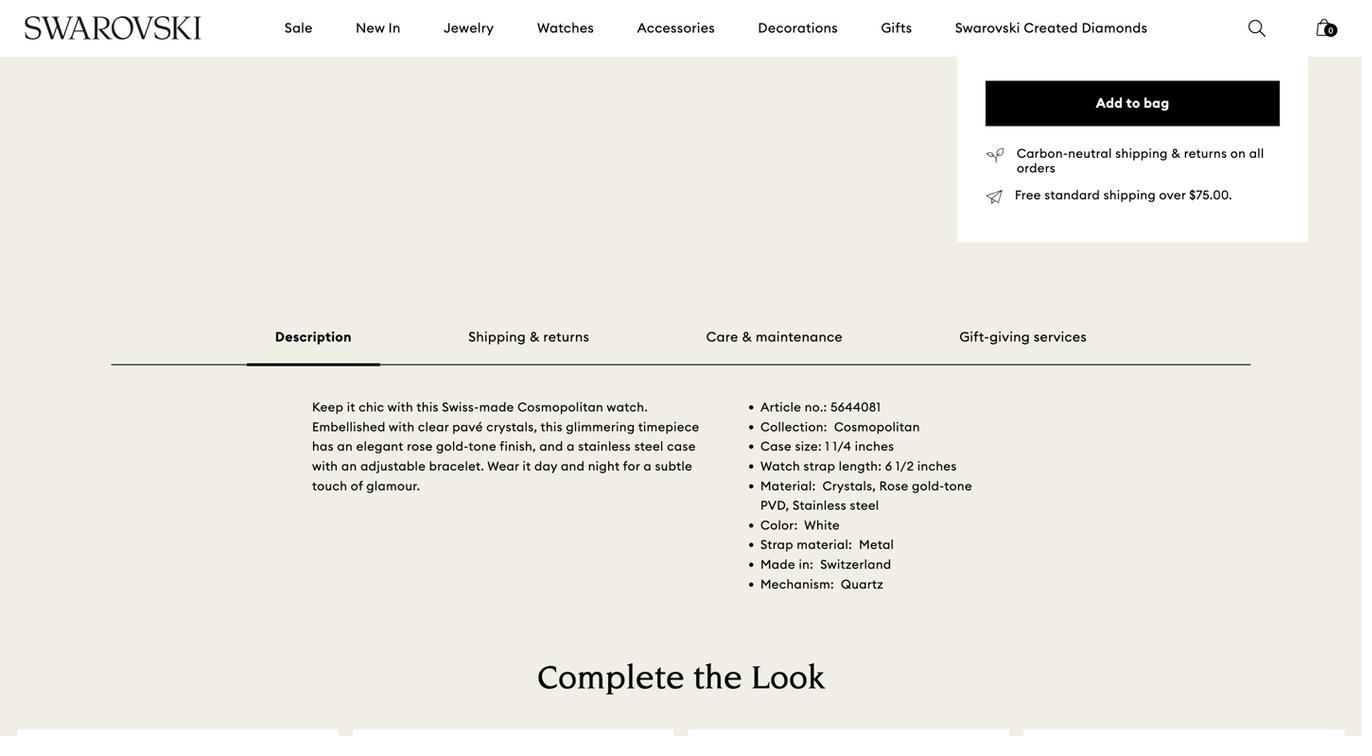 Task type: describe. For each thing, give the bounding box(es) containing it.
new in link
[[356, 19, 401, 37]]

1 vertical spatial with
[[389, 420, 415, 435]]

1 vertical spatial this
[[541, 420, 563, 435]]

pavé
[[452, 420, 483, 435]]

shipping
[[469, 329, 526, 346]]

1 vertical spatial an
[[341, 459, 357, 474]]

bag
[[1144, 95, 1170, 112]]

keep it chic with this swiss-made cosmopolitan watch. embellished with clear pavé crystals, this glimmering timepiece has an elegant rose gold-tone finish, and a stainless steel case with an adjustable bracelet. wear it day and night for a subtle touch of glamour.
[[312, 400, 700, 494]]

swiss-
[[442, 400, 479, 415]]

carbon-neutral shipping & returns on all orders
[[1017, 146, 1265, 176]]

steel inside keep it chic with this swiss-made cosmopolitan watch. embellished with clear pavé crystals, this glimmering timepiece has an elegant rose gold-tone finish, and a stainless steel case with an adjustable bracelet. wear it day and night for a subtle touch of glamour.
[[634, 439, 664, 455]]

look
[[751, 664, 825, 698]]

6
[[885, 459, 893, 474]]

add to bag button
[[986, 81, 1280, 126]]

made
[[479, 400, 514, 415]]

swarovski
[[955, 19, 1020, 36]]

shipping for &
[[1116, 146, 1168, 161]]

availability
[[1167, 17, 1231, 31]]

& for care & maintenance
[[742, 329, 752, 346]]

watch
[[761, 459, 800, 474]]

in
[[389, 19, 401, 36]]

orders
[[1017, 160, 1056, 176]]

metal
[[859, 538, 894, 553]]

swarovski created diamonds
[[955, 19, 1148, 36]]

click & collect: check availability button
[[1037, 17, 1231, 31]]

the
[[693, 664, 743, 698]]

returns inside carbon-neutral shipping & returns on all orders
[[1184, 146, 1227, 161]]

carbon-
[[1017, 146, 1068, 161]]

free
[[1015, 187, 1041, 203]]

care & maintenance
[[706, 329, 843, 346]]

crystals, rose
[[823, 479, 909, 494]]

complete
[[537, 664, 685, 698]]

cosmopolitan inside keep it chic with this swiss-made cosmopolitan watch. embellished with clear pavé crystals, this glimmering timepiece has an elegant rose gold-tone finish, and a stainless steel case with an adjustable bracelet. wear it day and night for a subtle touch of glamour.
[[518, 400, 604, 415]]

to
[[1126, 95, 1141, 112]]

gifts link
[[881, 19, 912, 37]]

add
[[1096, 95, 1123, 112]]

no.: 5644081
[[805, 400, 881, 415]]

bracelet.
[[429, 459, 484, 474]]

article no.: 5644081 collection:        cosmopolitan case size: 1 1/4 inches watch strap length: 6 1/2 inches material:        crystals, rose gold-tone pvd, stainless steel color:        white strap material:        metal made in:        switzerland mechanism:        quartz
[[761, 400, 972, 593]]

strap
[[761, 538, 794, 553]]

sustainable image
[[986, 148, 1005, 163]]

decorations
[[758, 19, 838, 36]]

add to bag
[[1096, 95, 1170, 112]]

night
[[588, 459, 620, 474]]

pvd, stainless
[[761, 498, 847, 514]]

swarovski created diamonds link
[[955, 19, 1148, 37]]

for
[[623, 459, 640, 474]]

has
[[312, 439, 334, 455]]

case
[[761, 439, 792, 455]]

watches
[[537, 19, 594, 36]]

product slide element
[[15, 730, 1347, 737]]

case
[[667, 439, 696, 455]]

& for click & collect: check availability
[[1068, 17, 1077, 31]]

search image image
[[1249, 20, 1266, 37]]

sale link
[[285, 19, 313, 37]]

description tab panel
[[111, 366, 1251, 610]]

all
[[1249, 146, 1265, 161]]

$75.00.
[[1190, 187, 1233, 203]]

0
[[1329, 26, 1333, 35]]

embellished
[[312, 420, 386, 435]]

giving
[[990, 329, 1030, 346]]

check
[[1128, 17, 1164, 31]]

1 horizontal spatial a
[[644, 459, 652, 474]]

care
[[706, 329, 739, 346]]

decorations link
[[758, 19, 838, 37]]

subtle
[[655, 459, 693, 474]]

article
[[761, 400, 802, 415]]

keep
[[312, 400, 344, 415]]

accessories link
[[637, 19, 715, 37]]

collect:
[[1080, 17, 1125, 31]]

0 vertical spatial with
[[388, 400, 414, 415]]

size:
[[795, 439, 822, 455]]

stainless
[[578, 439, 631, 455]]

neutral
[[1068, 146, 1112, 161]]

jewelry
[[444, 19, 494, 36]]

click
[[1037, 17, 1065, 31]]

switzerland
[[820, 557, 892, 573]]

tab list containing description
[[111, 328, 1251, 367]]

tone inside article no.: 5644081 collection:        cosmopolitan case size: 1 1/4 inches watch strap length: 6 1/2 inches material:        crystals, rose gold-tone pvd, stainless steel color:        white strap material:        metal made in:        switzerland mechanism:        quartz
[[945, 479, 972, 494]]



Task type: locate. For each thing, give the bounding box(es) containing it.
cart-mobile image image
[[1317, 19, 1332, 36]]

of
[[351, 479, 363, 494]]

description
[[275, 329, 352, 346]]

with down has at the bottom
[[312, 459, 338, 474]]

chic
[[359, 400, 385, 415]]

1 horizontal spatial cosmopolitan
[[834, 420, 920, 435]]

1 horizontal spatial returns
[[1184, 146, 1227, 161]]

1 vertical spatial a
[[644, 459, 652, 474]]

tab list
[[111, 328, 1251, 367]]

maintenance
[[756, 329, 843, 346]]

this
[[417, 400, 439, 415], [541, 420, 563, 435]]

wear
[[487, 459, 519, 474]]

jewelry link
[[444, 19, 494, 37]]

0 horizontal spatial inches
[[855, 439, 894, 455]]

1/2
[[896, 459, 914, 474]]

gift-
[[960, 329, 990, 346]]

elegant
[[356, 439, 404, 455]]

& right click
[[1068, 17, 1077, 31]]

0 horizontal spatial tone
[[469, 439, 497, 455]]

0 horizontal spatial gold-
[[436, 439, 469, 455]]

cosmopolitan down no.: 5644081
[[834, 420, 920, 435]]

1 vertical spatial inches
[[918, 459, 957, 474]]

timepiece
[[638, 420, 700, 435]]

shipping image
[[986, 190, 1003, 205]]

steel inside article no.: 5644081 collection:        cosmopolitan case size: 1 1/4 inches watch strap length: 6 1/2 inches material:        crystals, rose gold-tone pvd, stainless steel color:        white strap material:        metal made in:        switzerland mechanism:        quartz
[[850, 498, 879, 514]]

0 vertical spatial this
[[417, 400, 439, 415]]

this up clear
[[417, 400, 439, 415]]

& right shipping
[[530, 329, 540, 346]]

description link
[[247, 329, 380, 367]]

gold- up bracelet. on the bottom left of page
[[436, 439, 469, 455]]

a
[[567, 439, 575, 455], [644, 459, 652, 474]]

with up rose
[[389, 420, 415, 435]]

1 vertical spatial returns
[[543, 329, 590, 346]]

0 horizontal spatial cosmopolitan
[[518, 400, 604, 415]]

1 vertical spatial and
[[561, 459, 585, 474]]

new
[[356, 19, 385, 36]]

complete the look
[[537, 664, 825, 698]]

strap
[[804, 459, 836, 474]]

0 vertical spatial and
[[540, 439, 563, 455]]

clear
[[418, 420, 449, 435]]

touch
[[312, 479, 347, 494]]

0 horizontal spatial returns
[[543, 329, 590, 346]]

returns left on
[[1184, 146, 1227, 161]]

0 vertical spatial it
[[347, 400, 355, 415]]

0 vertical spatial steel
[[634, 439, 664, 455]]

this right crystals,
[[541, 420, 563, 435]]

white
[[804, 518, 840, 534]]

watch.
[[607, 400, 648, 415]]

1 vertical spatial gold-
[[912, 479, 945, 494]]

cosmopolitan
[[518, 400, 604, 415], [834, 420, 920, 435]]

with
[[388, 400, 414, 415], [389, 420, 415, 435], [312, 459, 338, 474]]

0 vertical spatial shipping
[[1116, 146, 1168, 161]]

free standard shipping over $75.00.
[[1015, 187, 1233, 203]]

a right for
[[644, 459, 652, 474]]

& up over at the top right of page
[[1171, 146, 1181, 161]]

None radio
[[1007, 4, 1024, 21]]

watches link
[[537, 19, 594, 37]]

1
[[825, 439, 830, 455]]

0 vertical spatial tone
[[469, 439, 497, 455]]

returns
[[1184, 146, 1227, 161], [543, 329, 590, 346]]

adjustable
[[361, 459, 426, 474]]

an up of
[[341, 459, 357, 474]]

it left day on the left
[[523, 459, 531, 474]]

returns right shipping
[[543, 329, 590, 346]]

shipping for over
[[1104, 187, 1156, 203]]

glimmering
[[566, 420, 635, 435]]

services
[[1034, 329, 1087, 346]]

1 horizontal spatial gold-
[[912, 479, 945, 494]]

shipping up "free standard shipping over $75.00."
[[1116, 146, 1168, 161]]

click & collect: check availability
[[1037, 17, 1231, 31]]

steel up for
[[634, 439, 664, 455]]

swarovski image
[[24, 16, 202, 40]]

gold-
[[436, 439, 469, 455], [912, 479, 945, 494]]

0 vertical spatial an
[[337, 439, 353, 455]]

finish,
[[500, 439, 536, 455]]

day
[[535, 459, 558, 474]]

sale
[[285, 19, 313, 36]]

and
[[540, 439, 563, 455], [561, 459, 585, 474]]

rose
[[407, 439, 433, 455]]

care & maintenance link
[[706, 329, 843, 346]]

0 vertical spatial gold-
[[436, 439, 469, 455]]

and up day on the left
[[540, 439, 563, 455]]

tone down pavé
[[469, 439, 497, 455]]

0 link
[[1317, 17, 1338, 49]]

shipping & returns
[[469, 329, 590, 346]]

0 vertical spatial inches
[[855, 439, 894, 455]]

shipping
[[1116, 146, 1168, 161], [1104, 187, 1156, 203]]

steel down crystals, rose at the right
[[850, 498, 879, 514]]

1 horizontal spatial this
[[541, 420, 563, 435]]

1 horizontal spatial it
[[523, 459, 531, 474]]

created
[[1024, 19, 1078, 36]]

1 vertical spatial tone
[[945, 479, 972, 494]]

steel
[[634, 439, 664, 455], [850, 498, 879, 514]]

2 vertical spatial with
[[312, 459, 338, 474]]

0 horizontal spatial it
[[347, 400, 355, 415]]

gift-giving services link
[[960, 329, 1087, 346]]

0 horizontal spatial steel
[[634, 439, 664, 455]]

0 horizontal spatial a
[[567, 439, 575, 455]]

1 horizontal spatial inches
[[918, 459, 957, 474]]

accessories
[[637, 19, 715, 36]]

0 vertical spatial returns
[[1184, 146, 1227, 161]]

gifts
[[881, 19, 912, 36]]

1 horizontal spatial tone
[[945, 479, 972, 494]]

with right chic
[[388, 400, 414, 415]]

gold- inside article no.: 5644081 collection:        cosmopolitan case size: 1 1/4 inches watch strap length: 6 1/2 inches material:        crystals, rose gold-tone pvd, stainless steel color:        white strap material:        metal made in:        switzerland mechanism:        quartz
[[912, 479, 945, 494]]

cosmopolitan watch, swiss made, metal bracelet, white, mixed metal finish - swarovski, 5644081 image
[[290, 0, 929, 52]]

on
[[1231, 146, 1246, 161]]

0 vertical spatial cosmopolitan
[[518, 400, 604, 415]]

tone
[[469, 439, 497, 455], [945, 479, 972, 494]]

cosmopolitan up glimmering
[[518, 400, 604, 415]]

gold- down 1/2
[[912, 479, 945, 494]]

length:
[[839, 459, 882, 474]]

a left stainless
[[567, 439, 575, 455]]

& inside carbon-neutral shipping & returns on all orders
[[1171, 146, 1181, 161]]

made
[[761, 557, 796, 573]]

1 vertical spatial shipping
[[1104, 187, 1156, 203]]

it up embellished
[[347, 400, 355, 415]]

1 horizontal spatial steel
[[850, 498, 879, 514]]

it
[[347, 400, 355, 415], [523, 459, 531, 474]]

0 vertical spatial a
[[567, 439, 575, 455]]

& right care
[[742, 329, 752, 346]]

inches right 1/2
[[918, 459, 957, 474]]

tone right crystals, rose at the right
[[945, 479, 972, 494]]

1 vertical spatial it
[[523, 459, 531, 474]]

crystals,
[[486, 420, 538, 435]]

new in
[[356, 19, 401, 36]]

& for shipping & returns
[[530, 329, 540, 346]]

gold- inside keep it chic with this swiss-made cosmopolitan watch. embellished with clear pavé crystals, this glimmering timepiece has an elegant rose gold-tone finish, and a stainless steel case with an adjustable bracelet. wear it day and night for a subtle touch of glamour.
[[436, 439, 469, 455]]

tone inside keep it chic with this swiss-made cosmopolitan watch. embellished with clear pavé crystals, this glimmering timepiece has an elegant rose gold-tone finish, and a stainless steel case with an adjustable bracelet. wear it day and night for a subtle touch of glamour.
[[469, 439, 497, 455]]

quartz
[[841, 577, 884, 593]]

1/4
[[833, 439, 852, 455]]

an
[[337, 439, 353, 455], [341, 459, 357, 474]]

0 horizontal spatial this
[[417, 400, 439, 415]]

diamonds
[[1082, 19, 1148, 36]]

shipping inside carbon-neutral shipping & returns on all orders
[[1116, 146, 1168, 161]]

standard
[[1045, 187, 1100, 203]]

glamour.
[[366, 479, 420, 494]]

cosmopolitan inside article no.: 5644081 collection:        cosmopolitan case size: 1 1/4 inches watch strap length: 6 1/2 inches material:        crystals, rose gold-tone pvd, stainless steel color:        white strap material:        metal made in:        switzerland mechanism:        quartz
[[834, 420, 920, 435]]

shipping down carbon-neutral shipping & returns on all orders
[[1104, 187, 1156, 203]]

shipping & returns link
[[469, 329, 590, 346]]

1 vertical spatial steel
[[850, 498, 879, 514]]

an down embellished
[[337, 439, 353, 455]]

1 vertical spatial cosmopolitan
[[834, 420, 920, 435]]

and right day on the left
[[561, 459, 585, 474]]

inches up length:
[[855, 439, 894, 455]]

over
[[1159, 187, 1186, 203]]



Task type: vqa. For each thing, say whether or not it's contained in the screenshot.
alert
no



